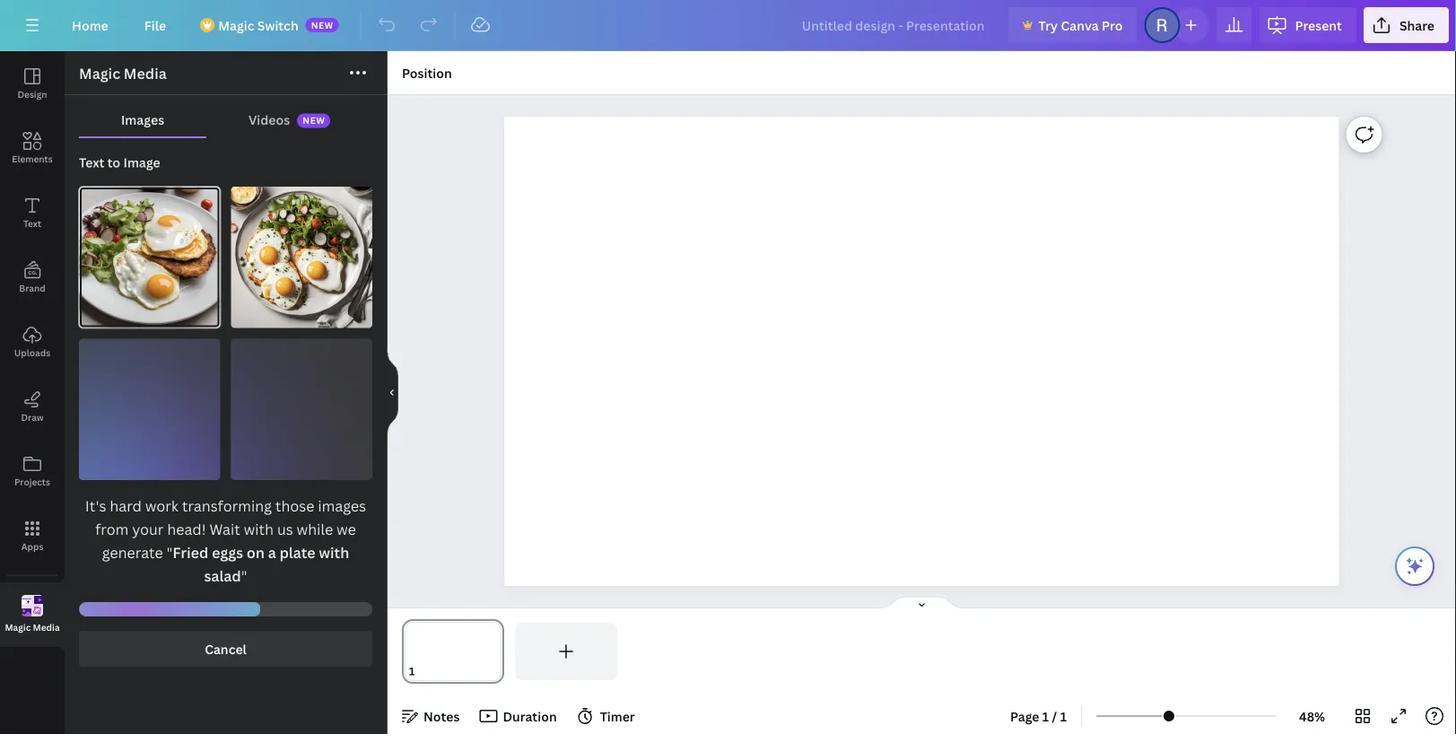 Task type: vqa. For each thing, say whether or not it's contained in the screenshot.
Draw Button
yes



Task type: locate. For each thing, give the bounding box(es) containing it.
magic media
[[79, 64, 167, 83], [5, 621, 60, 634]]

your
[[132, 520, 164, 539]]

with
[[244, 520, 274, 539], [319, 543, 349, 562]]

pro
[[1102, 17, 1123, 34]]

hide pages image
[[879, 596, 965, 610]]

0 vertical spatial magic
[[218, 17, 254, 34]]

0 vertical spatial with
[[244, 520, 274, 539]]

0 vertical spatial magic media
[[79, 64, 167, 83]]

images
[[121, 111, 164, 128]]

0 horizontal spatial "
[[167, 543, 173, 562]]

magic media down apps
[[5, 621, 60, 634]]

with up on
[[244, 520, 274, 539]]

plate
[[280, 543, 316, 562]]

1 horizontal spatial 1
[[1061, 708, 1067, 725]]

try canva pro button
[[1009, 7, 1138, 43]]

0 horizontal spatial 1
[[1043, 708, 1050, 725]]

"
[[167, 543, 173, 562], [241, 566, 247, 586]]

timer
[[600, 708, 635, 725]]

apps
[[21, 540, 43, 553]]

text up brand button
[[23, 217, 41, 229]]

share
[[1400, 17, 1435, 34]]

switch
[[257, 17, 299, 34]]

file button
[[130, 7, 181, 43]]

brand button
[[0, 245, 65, 310]]

media down apps
[[33, 621, 60, 634]]

" down on
[[241, 566, 247, 586]]

position button
[[395, 58, 459, 87]]

images button
[[79, 102, 207, 136]]

" down head!
[[167, 543, 173, 562]]

1 horizontal spatial media
[[124, 64, 167, 83]]

48% button
[[1284, 702, 1342, 731]]

images
[[318, 496, 366, 516]]

design
[[17, 88, 47, 100]]

0 vertical spatial new
[[311, 19, 334, 31]]

fried eggs on a plate with salad image
[[79, 187, 220, 328], [231, 187, 373, 328]]

try canva pro
[[1039, 17, 1123, 34]]

1 left /
[[1043, 708, 1050, 725]]

1 horizontal spatial text
[[79, 154, 104, 171]]

text to image
[[79, 154, 160, 171]]

elements button
[[0, 116, 65, 180]]

magic inside magic media button
[[5, 621, 31, 634]]

magic down home
[[79, 64, 120, 83]]

magic
[[218, 17, 254, 34], [79, 64, 120, 83], [5, 621, 31, 634]]

0 horizontal spatial text
[[23, 217, 41, 229]]

0 horizontal spatial media
[[33, 621, 60, 634]]

" inside it's hard work transforming those images from your head! wait with us while we generate "
[[167, 543, 173, 562]]

1 horizontal spatial "
[[241, 566, 247, 586]]

1 vertical spatial magic
[[79, 64, 120, 83]]

we
[[337, 520, 356, 539]]

media up images button
[[124, 64, 167, 83]]

text for text to image
[[79, 154, 104, 171]]

1 vertical spatial text
[[23, 217, 41, 229]]

1 vertical spatial with
[[319, 543, 349, 562]]

2 horizontal spatial magic
[[218, 17, 254, 34]]

media
[[124, 64, 167, 83], [33, 621, 60, 634]]

text inside button
[[23, 217, 41, 229]]

1 horizontal spatial fried eggs on a plate with salad image
[[231, 187, 373, 328]]

0 horizontal spatial magic
[[5, 621, 31, 634]]

new right switch
[[311, 19, 334, 31]]

with down we
[[319, 543, 349, 562]]

design button
[[0, 51, 65, 116]]

hard
[[110, 496, 142, 516]]

from
[[95, 520, 129, 539]]

1 vertical spatial "
[[241, 566, 247, 586]]

0 vertical spatial text
[[79, 154, 104, 171]]

videos
[[249, 111, 290, 128]]

draw button
[[0, 374, 65, 439]]

1 vertical spatial media
[[33, 621, 60, 634]]

media inside button
[[33, 621, 60, 634]]

0 horizontal spatial with
[[244, 520, 274, 539]]

position
[[402, 64, 452, 81]]

a
[[268, 543, 276, 562]]

/
[[1053, 708, 1058, 725]]

magic inside main menu bar
[[218, 17, 254, 34]]

1 vertical spatial magic media
[[5, 621, 60, 634]]

0 horizontal spatial magic media
[[5, 621, 60, 634]]

text left to
[[79, 154, 104, 171]]

text button
[[0, 180, 65, 245]]

new right videos
[[303, 115, 325, 127]]

1
[[1043, 708, 1050, 725], [1061, 708, 1067, 725]]

0 horizontal spatial fried eggs on a plate with salad image
[[79, 187, 220, 328]]

page
[[1011, 708, 1040, 725]]

0 vertical spatial "
[[167, 543, 173, 562]]

on
[[247, 543, 265, 562]]

1 horizontal spatial with
[[319, 543, 349, 562]]

canva assistant image
[[1405, 556, 1426, 577]]

uploads button
[[0, 310, 65, 374]]

0 vertical spatial media
[[124, 64, 167, 83]]

salad
[[204, 566, 241, 586]]

text
[[79, 154, 104, 171], [23, 217, 41, 229]]

eggs
[[212, 543, 243, 562]]

those
[[275, 496, 315, 516]]

new
[[311, 19, 334, 31], [303, 115, 325, 127]]

2 vertical spatial magic
[[5, 621, 31, 634]]

magic media up images
[[79, 64, 167, 83]]

1 horizontal spatial magic media
[[79, 64, 167, 83]]

apps button
[[0, 504, 65, 568]]

magic media button
[[0, 583, 65, 647]]

page 1 / 1
[[1011, 708, 1067, 725]]

1 right /
[[1061, 708, 1067, 725]]

image
[[123, 154, 160, 171]]

magic left switch
[[218, 17, 254, 34]]

draw
[[21, 411, 44, 423]]

home
[[72, 17, 108, 34]]

magic down apps
[[5, 621, 31, 634]]

1 horizontal spatial magic
[[79, 64, 120, 83]]



Task type: describe. For each thing, give the bounding box(es) containing it.
wait
[[210, 520, 240, 539]]

duration button
[[474, 702, 564, 731]]

48%
[[1300, 708, 1326, 725]]

it's
[[85, 496, 106, 516]]

page 1 image
[[402, 623, 504, 680]]

try
[[1039, 17, 1059, 34]]

projects button
[[0, 439, 65, 504]]

elements
[[12, 153, 53, 165]]

1 1 from the left
[[1043, 708, 1050, 725]]

notes
[[424, 708, 460, 725]]

fried
[[173, 543, 209, 562]]

transforming
[[182, 496, 272, 516]]

new inside main menu bar
[[311, 19, 334, 31]]

generate
[[102, 543, 163, 562]]

brand
[[19, 282, 46, 294]]

Design title text field
[[788, 7, 1001, 43]]

canva
[[1062, 17, 1099, 34]]

side panel tab list
[[0, 51, 65, 647]]

it's hard work transforming those images from your head! wait with us while we generate "
[[85, 496, 366, 562]]

1 fried eggs on a plate with salad image from the left
[[79, 187, 220, 328]]

us
[[277, 520, 293, 539]]

present button
[[1260, 7, 1357, 43]]

with inside the fried eggs on a plate with salad
[[319, 543, 349, 562]]

while
[[297, 520, 333, 539]]

cancel button
[[79, 631, 373, 667]]

file
[[144, 17, 166, 34]]

timer button
[[572, 702, 643, 731]]

to
[[107, 154, 120, 171]]

work
[[145, 496, 179, 516]]

magic switch
[[218, 17, 299, 34]]

head!
[[167, 520, 206, 539]]

hide image
[[387, 350, 399, 436]]

1 vertical spatial new
[[303, 115, 325, 127]]

projects
[[14, 476, 50, 488]]

share button
[[1364, 7, 1450, 43]]

home link
[[57, 7, 123, 43]]

with inside it's hard work transforming those images from your head! wait with us while we generate "
[[244, 520, 274, 539]]

2 fried eggs on a plate with salad image from the left
[[231, 187, 373, 328]]

notes button
[[395, 702, 467, 731]]

duration
[[503, 708, 557, 725]]

cancel
[[205, 640, 247, 658]]

fried eggs on a plate with salad
[[173, 543, 349, 586]]

magic media inside button
[[5, 621, 60, 634]]

uploads
[[14, 347, 50, 359]]

main menu bar
[[0, 0, 1457, 51]]

2 1 from the left
[[1061, 708, 1067, 725]]

present
[[1296, 17, 1343, 34]]

text for text
[[23, 217, 41, 229]]



